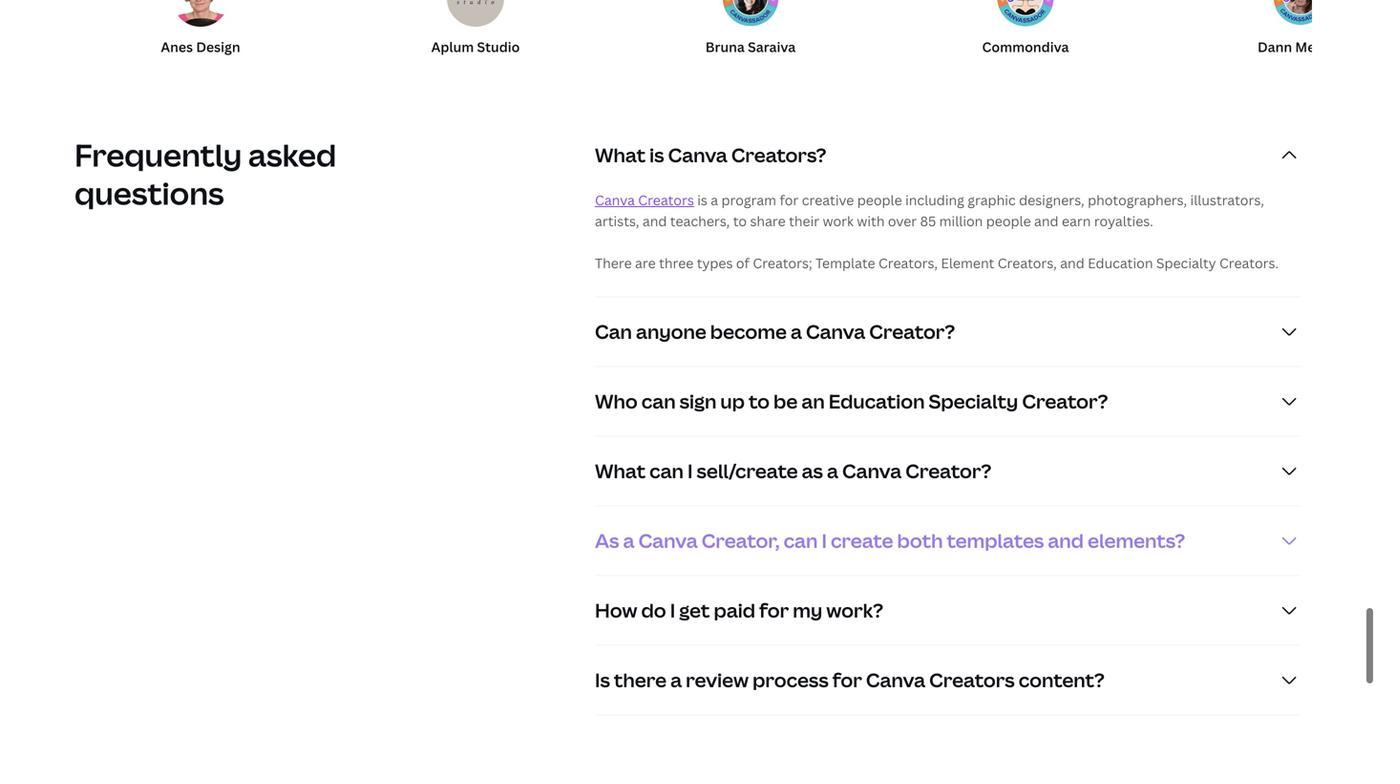 Task type: describe. For each thing, give the bounding box(es) containing it.
who can sign up to be an education specialty creator? button
[[595, 367, 1301, 436]]

bruna saraiva link
[[625, 0, 877, 58]]

dann medina link
[[1175, 0, 1375, 58]]

artists,
[[595, 212, 639, 230]]

and down canva creators link
[[643, 212, 667, 230]]

as
[[802, 458, 823, 484]]

both
[[897, 528, 943, 554]]

i for what can i sell/create as a canva creator?
[[688, 458, 693, 484]]

2 vertical spatial can
[[784, 528, 818, 554]]

what is canva creators? button
[[595, 121, 1301, 190]]

1 vertical spatial creator?
[[1022, 388, 1108, 415]]

what can i sell/create as a canva creator? button
[[595, 437, 1301, 506]]

creator,
[[702, 528, 780, 554]]

canva right the as
[[639, 528, 698, 554]]

for inside 'is a program for creative people including graphic designers, photographers, illustrators, artists, and teachers, to share their work with over 85 million people and earn royalties.'
[[780, 191, 799, 209]]

what for what is canva creators?
[[595, 142, 646, 168]]

to inside 'is a program for creative people including graphic designers, photographers, illustrators, artists, and teachers, to share their work with over 85 million people and earn royalties.'
[[733, 212, 747, 230]]

a inside "as a canva creator, can i create both templates and elements?" dropdown button
[[623, 528, 635, 554]]

anyone
[[636, 319, 706, 345]]

dann medina
[[1258, 38, 1344, 56]]

canva inside 'dropdown button'
[[668, 142, 728, 168]]

get
[[679, 597, 710, 624]]

how do i get paid for my work?
[[595, 597, 883, 624]]

up
[[720, 388, 745, 415]]

what can i sell/create as a canva creator?
[[595, 458, 992, 484]]

how do i get paid for my work? button
[[595, 576, 1301, 645]]

a inside is there a review process for canva creators content? dropdown button
[[670, 667, 682, 693]]

graphic
[[968, 191, 1016, 209]]

and down earn
[[1060, 254, 1085, 272]]

types
[[697, 254, 733, 272]]

how
[[595, 597, 637, 624]]

anes design
[[161, 38, 240, 56]]

a inside can anyone become a canva creator? dropdown button
[[791, 319, 802, 345]]

medina
[[1295, 38, 1344, 56]]

including
[[905, 191, 964, 209]]

elements?
[[1088, 528, 1185, 554]]

creators?
[[731, 142, 826, 168]]

with
[[857, 212, 885, 230]]

creators.
[[1220, 254, 1279, 272]]

teachers,
[[670, 212, 730, 230]]

royalties.
[[1094, 212, 1153, 230]]

aplum studio
[[431, 38, 520, 56]]

my
[[793, 597, 823, 624]]

design
[[196, 38, 240, 56]]

85
[[920, 212, 936, 230]]

to inside dropdown button
[[749, 388, 770, 415]]

0 vertical spatial creators
[[638, 191, 694, 209]]

1 creators, from the left
[[879, 254, 938, 272]]

photographers,
[[1088, 191, 1187, 209]]

education inside dropdown button
[[829, 388, 925, 415]]

what for what can i sell/create as a canva creator?
[[595, 458, 646, 484]]

template
[[816, 254, 875, 272]]

studio
[[477, 38, 520, 56]]

three
[[659, 254, 694, 272]]

are
[[635, 254, 656, 272]]

for for paid
[[759, 597, 789, 624]]

and down designers,
[[1034, 212, 1059, 230]]

who can sign up to be an education specialty creator?
[[595, 388, 1108, 415]]

who
[[595, 388, 638, 415]]

can for who
[[642, 388, 676, 415]]

creators;
[[753, 254, 812, 272]]

paid
[[714, 597, 756, 624]]

anes design link
[[74, 0, 327, 58]]

illustrators,
[[1190, 191, 1264, 209]]

become
[[710, 319, 787, 345]]

questions
[[74, 172, 224, 214]]

0 vertical spatial specialty
[[1156, 254, 1216, 272]]

is a program for creative people including graphic designers, photographers, illustrators, artists, and teachers, to share their work with over 85 million people and earn royalties.
[[595, 191, 1264, 230]]

earn
[[1062, 212, 1091, 230]]

creative
[[802, 191, 854, 209]]

aplum
[[431, 38, 474, 56]]

canva right as
[[842, 458, 902, 484]]

create
[[831, 528, 893, 554]]

an
[[802, 388, 825, 415]]

0 vertical spatial creator?
[[869, 319, 955, 345]]



Task type: vqa. For each thing, say whether or not it's contained in the screenshot.
CREATOR?
yes



Task type: locate. For each thing, give the bounding box(es) containing it.
i left create
[[822, 528, 827, 554]]

1 vertical spatial for
[[759, 597, 789, 624]]

frequently
[[74, 134, 242, 176]]

specialty down can anyone become a canva creator? dropdown button
[[929, 388, 1018, 415]]

creator?
[[869, 319, 955, 345], [1022, 388, 1108, 415], [906, 458, 992, 484]]

to left be
[[749, 388, 770, 415]]

canva down work?
[[866, 667, 925, 693]]

1 vertical spatial is
[[697, 191, 708, 209]]

1 horizontal spatial to
[[749, 388, 770, 415]]

creators
[[638, 191, 694, 209], [929, 667, 1015, 693]]

1 what from the top
[[595, 142, 646, 168]]

there
[[595, 254, 632, 272]]

a inside the what can i sell/create as a canva creator? dropdown button
[[827, 458, 839, 484]]

1 vertical spatial i
[[822, 528, 827, 554]]

bruna saraiva
[[706, 38, 796, 56]]

2 creators, from the left
[[998, 254, 1057, 272]]

is up canva creators
[[650, 142, 664, 168]]

i
[[688, 458, 693, 484], [822, 528, 827, 554], [670, 597, 675, 624]]

canva creators
[[595, 191, 694, 209]]

can anyone become a canva creator? button
[[595, 298, 1301, 366]]

1 vertical spatial specialty
[[929, 388, 1018, 415]]

0 horizontal spatial creators,
[[879, 254, 938, 272]]

there
[[614, 667, 667, 693]]

0 vertical spatial is
[[650, 142, 664, 168]]

is
[[595, 667, 610, 693]]

is up teachers, at top
[[697, 191, 708, 209]]

people down graphic
[[986, 212, 1031, 230]]

element
[[941, 254, 995, 272]]

1 horizontal spatial people
[[986, 212, 1031, 230]]

is there a review process for canva creators content? button
[[595, 646, 1301, 715]]

to down the program on the right top
[[733, 212, 747, 230]]

2 what from the top
[[595, 458, 646, 484]]

can for what
[[650, 458, 684, 484]]

do
[[641, 597, 666, 624]]

for
[[780, 191, 799, 209], [759, 597, 789, 624], [833, 667, 862, 693]]

of
[[736, 254, 750, 272]]

a right there
[[670, 667, 682, 693]]

1 horizontal spatial specialty
[[1156, 254, 1216, 272]]

what is canva creators?
[[595, 142, 826, 168]]

0 horizontal spatial education
[[829, 388, 925, 415]]

canva down the template
[[806, 319, 865, 345]]

0 vertical spatial education
[[1088, 254, 1153, 272]]

content?
[[1019, 667, 1105, 693]]

a
[[711, 191, 718, 209], [791, 319, 802, 345], [827, 458, 839, 484], [623, 528, 635, 554], [670, 667, 682, 693]]

0 horizontal spatial people
[[857, 191, 902, 209]]

i right do
[[670, 597, 675, 624]]

for up their
[[780, 191, 799, 209]]

share
[[750, 212, 786, 230]]

0 vertical spatial can
[[642, 388, 676, 415]]

what
[[595, 142, 646, 168], [595, 458, 646, 484]]

education down royalties.
[[1088, 254, 1153, 272]]

people
[[857, 191, 902, 209], [986, 212, 1031, 230]]

templates
[[947, 528, 1044, 554]]

program
[[722, 191, 776, 209]]

dann
[[1258, 38, 1292, 56]]

creators up teachers, at top
[[638, 191, 694, 209]]

can anyone become a canva creator?
[[595, 319, 955, 345]]

1 vertical spatial education
[[829, 388, 925, 415]]

i for how do i get paid for my work?
[[670, 597, 675, 624]]

be
[[774, 388, 798, 415]]

1 vertical spatial what
[[595, 458, 646, 484]]

what inside dropdown button
[[595, 458, 646, 484]]

asked
[[248, 134, 336, 176]]

1 vertical spatial to
[[749, 388, 770, 415]]

1 horizontal spatial i
[[688, 458, 693, 484]]

can
[[642, 388, 676, 415], [650, 458, 684, 484], [784, 528, 818, 554]]

people up with
[[857, 191, 902, 209]]

0 vertical spatial i
[[688, 458, 693, 484]]

1 vertical spatial can
[[650, 458, 684, 484]]

1 vertical spatial people
[[986, 212, 1031, 230]]

as a canva creator, can i create both templates and elements?
[[595, 528, 1185, 554]]

specialty left the creators.
[[1156, 254, 1216, 272]]

commondiva link
[[900, 0, 1152, 58]]

as
[[595, 528, 619, 554]]

a right the as
[[623, 528, 635, 554]]

a inside 'is a program for creative people including graphic designers, photographers, illustrators, artists, and teachers, to share their work with over 85 million people and earn royalties.'
[[711, 191, 718, 209]]

what up canva creators link
[[595, 142, 646, 168]]

2 vertical spatial creator?
[[906, 458, 992, 484]]

a right as
[[827, 458, 839, 484]]

1 horizontal spatial is
[[697, 191, 708, 209]]

commondiva
[[982, 38, 1069, 56]]

0 horizontal spatial to
[[733, 212, 747, 230]]

0 vertical spatial to
[[733, 212, 747, 230]]

can left sign
[[642, 388, 676, 415]]

a right become
[[791, 319, 802, 345]]

i left sell/create
[[688, 458, 693, 484]]

bruna
[[706, 38, 745, 56]]

a up teachers, at top
[[711, 191, 718, 209]]

creators, right element
[[998, 254, 1057, 272]]

canva up teachers, at top
[[668, 142, 728, 168]]

creators down the how do i get paid for my work? 'dropdown button'
[[929, 667, 1015, 693]]

for right process
[[833, 667, 862, 693]]

0 horizontal spatial i
[[670, 597, 675, 624]]

1 horizontal spatial creators
[[929, 667, 1015, 693]]

their
[[789, 212, 820, 230]]

anes
[[161, 38, 193, 56]]

work
[[823, 212, 854, 230]]

canva creators link
[[595, 191, 694, 209]]

aplum studio link
[[350, 0, 602, 58]]

can
[[595, 319, 632, 345]]

designers,
[[1019, 191, 1085, 209]]

1 horizontal spatial education
[[1088, 254, 1153, 272]]

is there a review process for canva creators content?
[[595, 667, 1105, 693]]

education
[[1088, 254, 1153, 272], [829, 388, 925, 415]]

creators, down over
[[879, 254, 938, 272]]

is inside 'dropdown button'
[[650, 142, 664, 168]]

what down 'who' at the left bottom of page
[[595, 458, 646, 484]]

1 vertical spatial creators
[[929, 667, 1015, 693]]

frequently asked questions
[[74, 134, 336, 214]]

2 horizontal spatial i
[[822, 528, 827, 554]]

specialty inside dropdown button
[[929, 388, 1018, 415]]

over
[[888, 212, 917, 230]]

sell/create
[[697, 458, 798, 484]]

there are three types of creators; template creators, element creators, and education specialty creators.
[[595, 254, 1279, 272]]

is inside 'is a program for creative people including graphic designers, photographers, illustrators, artists, and teachers, to share their work with over 85 million people and earn royalties.'
[[697, 191, 708, 209]]

0 horizontal spatial creators
[[638, 191, 694, 209]]

education right an
[[829, 388, 925, 415]]

0 horizontal spatial specialty
[[929, 388, 1018, 415]]

and right templates
[[1048, 528, 1084, 554]]

is
[[650, 142, 664, 168], [697, 191, 708, 209]]

for for process
[[833, 667, 862, 693]]

canva up the artists,
[[595, 191, 635, 209]]

0 vertical spatial people
[[857, 191, 902, 209]]

0 vertical spatial what
[[595, 142, 646, 168]]

2 vertical spatial for
[[833, 667, 862, 693]]

as a canva creator, can i create both templates and elements? button
[[595, 507, 1301, 576]]

and
[[643, 212, 667, 230], [1034, 212, 1059, 230], [1060, 254, 1085, 272], [1048, 528, 1084, 554]]

1 horizontal spatial creators,
[[998, 254, 1057, 272]]

can right creator, on the right
[[784, 528, 818, 554]]

creators inside is there a review process for canva creators content? dropdown button
[[929, 667, 1015, 693]]

review
[[686, 667, 749, 693]]

0 horizontal spatial is
[[650, 142, 664, 168]]

i inside 'dropdown button'
[[670, 597, 675, 624]]

can down sign
[[650, 458, 684, 484]]

million
[[939, 212, 983, 230]]

0 vertical spatial for
[[780, 191, 799, 209]]

sign
[[680, 388, 717, 415]]

canva
[[668, 142, 728, 168], [595, 191, 635, 209], [806, 319, 865, 345], [842, 458, 902, 484], [639, 528, 698, 554], [866, 667, 925, 693]]

work?
[[826, 597, 883, 624]]

and inside "as a canva creator, can i create both templates and elements?" dropdown button
[[1048, 528, 1084, 554]]

for left my
[[759, 597, 789, 624]]

for inside dropdown button
[[833, 667, 862, 693]]

for inside 'dropdown button'
[[759, 597, 789, 624]]

saraiva
[[748, 38, 796, 56]]

what inside what is canva creators? 'dropdown button'
[[595, 142, 646, 168]]

2 vertical spatial i
[[670, 597, 675, 624]]

process
[[753, 667, 829, 693]]



